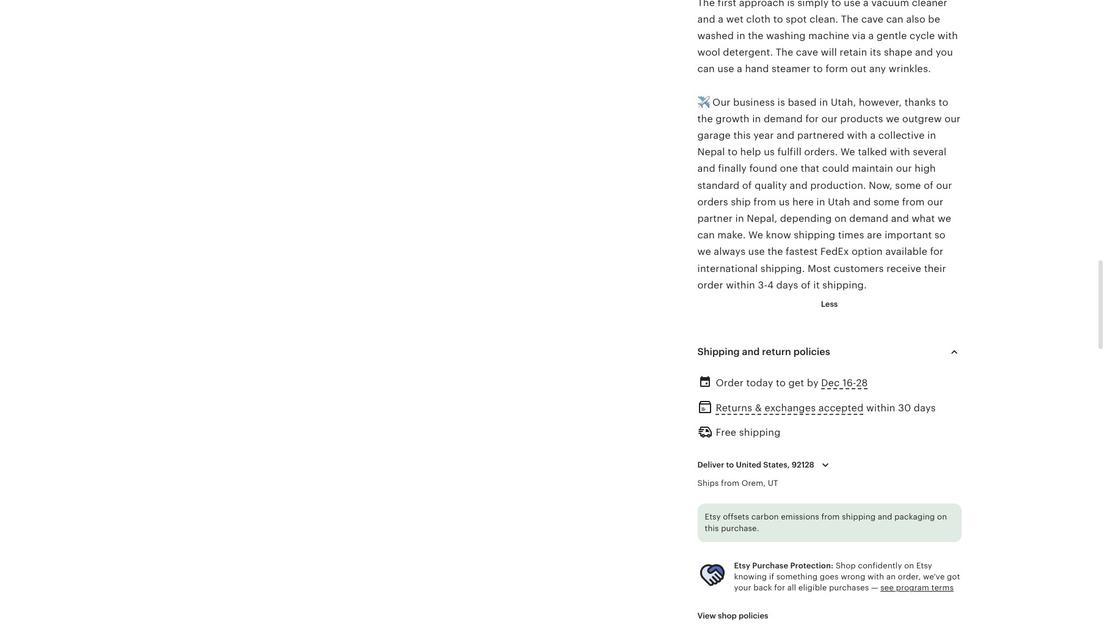 Task type: vqa. For each thing, say whether or not it's contained in the screenshot.
19
no



Task type: describe. For each thing, give the bounding box(es) containing it.
1 vertical spatial use
[[718, 64, 735, 74]]

&
[[756, 403, 763, 414]]

purchase
[[753, 561, 789, 571]]

see
[[881, 584, 895, 593]]

products
[[841, 114, 884, 124]]

our right outgrew
[[945, 114, 961, 124]]

via
[[853, 31, 866, 41]]

see program terms
[[881, 584, 955, 593]]

utah
[[829, 197, 851, 207]]

that
[[801, 164, 820, 174]]

found
[[750, 164, 778, 174]]

etsy purchase protection:
[[735, 561, 834, 571]]

in down business
[[753, 114, 762, 124]]

maintain
[[853, 164, 894, 174]]

1 horizontal spatial we
[[887, 114, 900, 124]]

1 horizontal spatial us
[[779, 197, 790, 207]]

3-
[[759, 280, 768, 290]]

get
[[789, 378, 805, 388]]

4
[[768, 280, 774, 290]]

dec 16-28 button
[[822, 374, 869, 392]]

on inside etsy offsets carbon emissions from shipping and packaging on this purchase.
[[938, 512, 948, 522]]

is for business
[[778, 97, 786, 107]]

0 vertical spatial some
[[896, 180, 922, 191]]

wrong
[[842, 572, 866, 582]]

to left form
[[814, 64, 824, 74]]

28
[[857, 378, 869, 388]]

shipping inside ✈️ our business is based in utah, however, thanks to the growth in demand for our products we outgrew our garage this year and partnered with a collective in nepal to help us fulfill orders. we talked with several and finally found one that could maintain our high standard of quality and production. now, some of our orders ship from us here in utah and some from our partner in nepal, depending on demand and what we can make. we know shipping times are important so we always use the fastest fedex option available for international shipping. most customers receive their order within 3-4 days of it shipping.
[[795, 230, 836, 240]]

in inside the first approach is simply to use a vacuum cleaner and a wet cloth to spot clean. the cave can also be washed in the washing machine via a gentle cycle with wool detergent. the cave will retain its shape and you can use a hand steamer to form out any wrinkles.
[[737, 31, 746, 41]]

to up finally
[[728, 147, 738, 157]]

nepal
[[698, 147, 726, 157]]

can inside ✈️ our business is based in utah, however, thanks to the growth in demand for our products we outgrew our garage this year and partnered with a collective in nepal to help us fulfill orders. we talked with several and finally found one that could maintain our high standard of quality and production. now, some of our orders ship from us here in utah and some from our partner in nepal, depending on demand and what we can make. we know shipping times are important so we always use the fastest fedex option available for international shipping. most customers receive their order within 3-4 days of it shipping.
[[698, 230, 715, 240]]

times
[[839, 230, 865, 240]]

also
[[907, 14, 926, 24]]

ut
[[769, 479, 779, 488]]

however,
[[860, 97, 903, 107]]

to left spot
[[774, 14, 784, 24]]

0 vertical spatial shipping.
[[761, 263, 806, 274]]

from up what on the right top
[[903, 197, 925, 207]]

production.
[[811, 180, 867, 191]]

something
[[777, 572, 818, 582]]

with down collective
[[891, 147, 911, 157]]

hand
[[746, 64, 770, 74]]

0 vertical spatial can
[[887, 14, 904, 24]]

deliver to united states, 92128
[[698, 460, 815, 469]]

this inside ✈️ our business is based in utah, however, thanks to the growth in demand for our products we outgrew our garage this year and partnered with a collective in nepal to help us fulfill orders. we talked with several and finally found one that could maintain our high standard of quality and production. now, some of our orders ship from us here in utah and some from our partner in nepal, depending on demand and what we can make. we know shipping times are important so we always use the fastest fedex option available for international shipping. most customers receive their order within 3-4 days of it shipping.
[[734, 130, 751, 141]]

shop confidently on etsy knowing if something goes wrong with an order, we've got your back for all eligible purchases —
[[735, 561, 961, 593]]

and inside etsy offsets carbon emissions from shipping and packaging on this purchase.
[[879, 512, 893, 522]]

partner
[[698, 213, 733, 224]]

retain
[[840, 47, 868, 58]]

knowing
[[735, 572, 768, 582]]

etsy for etsy purchase protection:
[[735, 561, 751, 571]]

2 horizontal spatial we
[[938, 213, 952, 224]]

etsy inside shop confidently on etsy knowing if something goes wrong with an order, we've got your back for all eligible purchases —
[[917, 561, 933, 571]]

less
[[822, 300, 839, 309]]

policies inside button
[[739, 611, 769, 620]]

here
[[793, 197, 814, 207]]

and right utah
[[854, 197, 872, 207]]

back
[[754, 584, 773, 593]]

view shop policies button
[[689, 605, 778, 624]]

fastest
[[786, 247, 818, 257]]

first
[[718, 0, 737, 8]]

on inside shop confidently on etsy knowing if something goes wrong with an order, we've got your back for all eligible purchases —
[[905, 561, 915, 571]]

a left hand
[[737, 64, 743, 74]]

days inside ✈️ our business is based in utah, however, thanks to the growth in demand for our products we outgrew our garage this year and partnered with a collective in nepal to help us fulfill orders. we talked with several and finally found one that could maintain our high standard of quality and production. now, some of our orders ship from us here in utah and some from our partner in nepal, depending on demand and what we can make. we know shipping times are important so we always use the fastest fedex option available for international shipping. most customers receive their order within 3-4 days of it shipping.
[[777, 280, 799, 290]]

and up important
[[892, 213, 910, 224]]

based
[[789, 97, 817, 107]]

to up clean. at the right top of page
[[832, 0, 842, 8]]

important
[[885, 230, 933, 240]]

returns & exchanges accepted within 30 days
[[716, 403, 937, 414]]

states,
[[764, 460, 790, 469]]

program
[[897, 584, 930, 593]]

is for approach
[[788, 0, 795, 8]]

business
[[734, 97, 776, 107]]

our up partnered
[[822, 114, 838, 124]]

a right "via"
[[869, 31, 875, 41]]

ships
[[698, 479, 719, 488]]

less button
[[812, 293, 848, 316]]

1 horizontal spatial demand
[[850, 213, 889, 224]]

make.
[[718, 230, 746, 240]]

garage
[[698, 130, 731, 141]]

and up 'here'
[[790, 180, 808, 191]]

our left high
[[897, 164, 913, 174]]

approach
[[740, 0, 785, 8]]

shop
[[836, 561, 857, 571]]

terms
[[932, 584, 955, 593]]

1 vertical spatial the
[[698, 114, 714, 124]]

goes
[[821, 572, 839, 582]]

view
[[698, 611, 717, 620]]

what
[[913, 213, 936, 224]]

in down ship
[[736, 213, 745, 224]]

detergent.
[[724, 47, 774, 58]]

order,
[[899, 572, 922, 582]]

2 horizontal spatial of
[[925, 180, 934, 191]]

spot
[[786, 14, 808, 24]]

thanks
[[905, 97, 937, 107]]

collective
[[879, 130, 925, 141]]

offsets
[[723, 512, 750, 522]]

return
[[763, 347, 792, 357]]

0 vertical spatial use
[[845, 0, 861, 8]]

growth
[[716, 114, 750, 124]]

talked
[[859, 147, 888, 157]]

1 vertical spatial shipping.
[[823, 280, 868, 290]]

packaging
[[895, 512, 936, 522]]

wool
[[698, 47, 721, 58]]

for inside shop confidently on etsy knowing if something goes wrong with an order, we've got your back for all eligible purchases —
[[775, 584, 786, 593]]

always
[[714, 247, 746, 257]]

steamer
[[772, 64, 811, 74]]

all
[[788, 584, 797, 593]]

to left get
[[777, 378, 786, 388]]

wrinkles.
[[889, 64, 932, 74]]

✈️
[[698, 97, 710, 107]]

receive
[[887, 263, 922, 274]]

order
[[716, 378, 744, 388]]



Task type: locate. For each thing, give the bounding box(es) containing it.
with up you
[[938, 31, 959, 41]]

of up ship
[[743, 180, 753, 191]]

utah,
[[832, 97, 857, 107]]

their
[[925, 263, 947, 274]]

are
[[868, 230, 883, 240]]

2 horizontal spatial for
[[931, 247, 944, 257]]

finally
[[719, 164, 747, 174]]

policies up the by
[[794, 347, 831, 357]]

use up "via"
[[845, 0, 861, 8]]

fedex
[[821, 247, 850, 257]]

the inside the first approach is simply to use a vacuum cleaner and a wet cloth to spot clean. the cave can also be washed in the washing machine via a gentle cycle with wool detergent. the cave will retain its shape and you can use a hand steamer to form out any wrinkles.
[[749, 31, 764, 41]]

0 vertical spatial demand
[[764, 114, 803, 124]]

can down wool
[[698, 64, 715, 74]]

1 vertical spatial shipping
[[740, 428, 781, 438]]

92128
[[792, 460, 815, 469]]

a left vacuum
[[864, 0, 869, 8]]

is up spot
[[788, 0, 795, 8]]

use right always on the top
[[749, 247, 766, 257]]

etsy up knowing
[[735, 561, 751, 571]]

from
[[754, 197, 777, 207], [903, 197, 925, 207], [722, 479, 740, 488], [822, 512, 840, 522]]

confidently
[[859, 561, 903, 571]]

demand up are
[[850, 213, 889, 224]]

shipping. down customers
[[823, 280, 868, 290]]

0 horizontal spatial etsy
[[705, 512, 721, 522]]

on down utah
[[835, 213, 847, 224]]

1 horizontal spatial is
[[788, 0, 795, 8]]

0 horizontal spatial the
[[698, 0, 716, 8]]

1 vertical spatial us
[[779, 197, 790, 207]]

0 horizontal spatial we
[[749, 230, 764, 240]]

cave
[[862, 14, 884, 24], [797, 47, 819, 58]]

0 vertical spatial the
[[698, 0, 716, 8]]

0 horizontal spatial shipping.
[[761, 263, 806, 274]]

our down several
[[937, 180, 953, 191]]

option
[[852, 247, 883, 257]]

1 vertical spatial within
[[867, 403, 896, 414]]

1 vertical spatial this
[[705, 524, 719, 534]]

within down international on the right top of page
[[727, 280, 756, 290]]

1 horizontal spatial of
[[802, 280, 811, 290]]

cave left will
[[797, 47, 819, 58]]

0 vertical spatial this
[[734, 130, 751, 141]]

1 vertical spatial can
[[698, 64, 715, 74]]

0 horizontal spatial cave
[[797, 47, 819, 58]]

we down nepal,
[[749, 230, 764, 240]]

now,
[[870, 180, 893, 191]]

a inside ✈️ our business is based in utah, however, thanks to the growth in demand for our products we outgrew our garage this year and partnered with a collective in nepal to help us fulfill orders. we talked with several and finally found one that could maintain our high standard of quality and production. now, some of our orders ship from us here in utah and some from our partner in nepal, depending on demand and what we can make. we know shipping times are important so we always use the fastest fedex option available for international shipping. most customers receive their order within 3-4 days of it shipping.
[[871, 130, 876, 141]]

the first approach is simply to use a vacuum cleaner and a wet cloth to spot clean. the cave can also be washed in the washing machine via a gentle cycle with wool detergent. the cave will retain its shape and you can use a hand steamer to form out any wrinkles.
[[698, 0, 959, 74]]

purchase.
[[722, 524, 760, 534]]

days right '30'
[[915, 403, 937, 414]]

0 horizontal spatial use
[[718, 64, 735, 74]]

2 vertical spatial on
[[905, 561, 915, 571]]

the up "via"
[[842, 14, 859, 24]]

is inside the first approach is simply to use a vacuum cleaner and a wet cloth to spot clean. the cave can also be washed in the washing machine via a gentle cycle with wool detergent. the cave will retain its shape and you can use a hand steamer to form out any wrinkles.
[[788, 0, 795, 8]]

this
[[734, 130, 751, 141], [705, 524, 719, 534]]

for left 'all'
[[775, 584, 786, 593]]

we up so
[[938, 213, 952, 224]]

etsy offsets carbon emissions from shipping and packaging on this purchase.
[[705, 512, 948, 534]]

a up talked
[[871, 130, 876, 141]]

0 vertical spatial within
[[727, 280, 756, 290]]

our up what on the right top
[[928, 197, 944, 207]]

30
[[899, 403, 912, 414]]

1 horizontal spatial cave
[[862, 14, 884, 24]]

0 vertical spatial is
[[788, 0, 795, 8]]

2 vertical spatial the
[[776, 47, 794, 58]]

our
[[822, 114, 838, 124], [945, 114, 961, 124], [897, 164, 913, 174], [937, 180, 953, 191], [928, 197, 944, 207]]

with
[[938, 31, 959, 41], [848, 130, 868, 141], [891, 147, 911, 157], [868, 572, 885, 582]]

policies
[[794, 347, 831, 357], [739, 611, 769, 620]]

and up washed
[[698, 14, 716, 24]]

with inside shop confidently on etsy knowing if something goes wrong with an order, we've got your back for all eligible purchases —
[[868, 572, 885, 582]]

some down now,
[[874, 197, 900, 207]]

shipping up shop
[[843, 512, 876, 522]]

is inside ✈️ our business is based in utah, however, thanks to the growth in demand for our products we outgrew our garage this year and partnered with a collective in nepal to help us fulfill orders. we talked with several and finally found one that could maintain our high standard of quality and production. now, some of our orders ship from us here in utah and some from our partner in nepal, depending on demand and what we can make. we know shipping times are important so we always use the fastest fedex option available for international shipping. most customers receive their order within 3-4 days of it shipping.
[[778, 97, 786, 107]]

0 vertical spatial us
[[764, 147, 775, 157]]

0 horizontal spatial policies
[[739, 611, 769, 620]]

0 vertical spatial we
[[841, 147, 856, 157]]

orem,
[[742, 479, 766, 488]]

0 horizontal spatial within
[[727, 280, 756, 290]]

shape
[[885, 47, 913, 58]]

shipping and return policies button
[[687, 338, 973, 367]]

for up their
[[931, 247, 944, 257]]

etsy
[[705, 512, 721, 522], [735, 561, 751, 571], [917, 561, 933, 571]]

free
[[716, 428, 737, 438]]

for up partnered
[[806, 114, 820, 124]]

help
[[741, 147, 762, 157]]

cave up "via"
[[862, 14, 884, 24]]

with up '—'
[[868, 572, 885, 582]]

standard
[[698, 180, 740, 191]]

1 vertical spatial demand
[[850, 213, 889, 224]]

today
[[747, 378, 774, 388]]

16-
[[843, 378, 857, 388]]

0 horizontal spatial for
[[775, 584, 786, 593]]

we've
[[924, 572, 946, 582]]

0 vertical spatial cave
[[862, 14, 884, 24]]

2 vertical spatial use
[[749, 247, 766, 257]]

0 vertical spatial on
[[835, 213, 847, 224]]

available
[[886, 247, 928, 257]]

dec
[[822, 378, 841, 388]]

purchases
[[830, 584, 870, 593]]

in left utah,
[[820, 97, 829, 107]]

from right ships
[[722, 479, 740, 488]]

0 horizontal spatial this
[[705, 524, 719, 534]]

order today to get by dec 16-28
[[716, 378, 869, 388]]

vacuum
[[872, 0, 910, 8]]

1 horizontal spatial use
[[749, 247, 766, 257]]

shipping down depending
[[795, 230, 836, 240]]

2 horizontal spatial use
[[845, 0, 861, 8]]

to inside dropdown button
[[727, 460, 735, 469]]

policies inside dropdown button
[[794, 347, 831, 357]]

this left purchase.
[[705, 524, 719, 534]]

0 vertical spatial policies
[[794, 347, 831, 357]]

the down ✈️
[[698, 114, 714, 124]]

and left return
[[743, 347, 760, 357]]

can down partner
[[698, 230, 715, 240]]

the down washing
[[776, 47, 794, 58]]

and down the nepal
[[698, 164, 716, 174]]

returns
[[716, 403, 753, 414]]

us down year
[[764, 147, 775, 157]]

us left 'here'
[[779, 197, 790, 207]]

from right emissions
[[822, 512, 840, 522]]

know
[[767, 230, 792, 240]]

we up collective
[[887, 114, 900, 124]]

customers
[[834, 263, 885, 274]]

0 vertical spatial the
[[749, 31, 764, 41]]

carbon
[[752, 512, 779, 522]]

your
[[735, 584, 752, 593]]

1 vertical spatial on
[[938, 512, 948, 522]]

2 horizontal spatial etsy
[[917, 561, 933, 571]]

ships from orem, ut
[[698, 479, 779, 488]]

any
[[870, 64, 887, 74]]

international
[[698, 263, 759, 274]]

days right 4 on the right of page
[[777, 280, 799, 290]]

we up could
[[841, 147, 856, 157]]

of left the it on the top right
[[802, 280, 811, 290]]

2 horizontal spatial the
[[768, 247, 784, 257]]

this inside etsy offsets carbon emissions from shipping and packaging on this purchase.
[[705, 524, 719, 534]]

with down products
[[848, 130, 868, 141]]

1 vertical spatial we
[[749, 230, 764, 240]]

shipping
[[698, 347, 740, 357]]

orders.
[[805, 147, 839, 157]]

policies right shop
[[739, 611, 769, 620]]

we left always on the top
[[698, 247, 712, 257]]

cleaner
[[913, 0, 948, 8]]

cloth
[[747, 14, 771, 24]]

shipping down &
[[740, 428, 781, 438]]

to left united
[[727, 460, 735, 469]]

machine
[[809, 31, 850, 41]]

see program terms link
[[881, 584, 955, 593]]

form
[[826, 64, 849, 74]]

shipping. up 4 on the right of page
[[761, 263, 806, 274]]

1 vertical spatial policies
[[739, 611, 769, 620]]

will
[[822, 47, 838, 58]]

from up nepal,
[[754, 197, 777, 207]]

0 horizontal spatial shipping
[[740, 428, 781, 438]]

free shipping
[[716, 428, 781, 438]]

0 horizontal spatial days
[[777, 280, 799, 290]]

etsy for etsy offsets carbon emissions from shipping and packaging on this purchase.
[[705, 512, 721, 522]]

to right thanks
[[939, 97, 949, 107]]

eligible
[[799, 584, 828, 593]]

2 vertical spatial the
[[768, 247, 784, 257]]

0 vertical spatial shipping
[[795, 230, 836, 240]]

on up order,
[[905, 561, 915, 571]]

out
[[851, 64, 867, 74]]

2 horizontal spatial shipping
[[843, 512, 876, 522]]

use down wool
[[718, 64, 735, 74]]

2 vertical spatial for
[[775, 584, 786, 593]]

for
[[806, 114, 820, 124], [931, 247, 944, 257], [775, 584, 786, 593]]

1 horizontal spatial we
[[841, 147, 856, 157]]

shipping and return policies
[[698, 347, 831, 357]]

1 vertical spatial for
[[931, 247, 944, 257]]

a
[[864, 0, 869, 8], [719, 14, 724, 24], [869, 31, 875, 41], [737, 64, 743, 74], [871, 130, 876, 141]]

can down vacuum
[[887, 14, 904, 24]]

0 horizontal spatial is
[[778, 97, 786, 107]]

within inside ✈️ our business is based in utah, however, thanks to the growth in demand for our products we outgrew our garage this year and partnered with a collective in nepal to help us fulfill orders. we talked with several and finally found one that could maintain our high standard of quality and production. now, some of our orders ship from us here in utah and some from our partner in nepal, depending on demand and what we can make. we know shipping times are important so we always use the fastest fedex option available for international shipping. most customers receive their order within 3-4 days of it shipping.
[[727, 280, 756, 290]]

1 vertical spatial days
[[915, 403, 937, 414]]

1 vertical spatial is
[[778, 97, 786, 107]]

1 horizontal spatial the
[[749, 31, 764, 41]]

1 vertical spatial we
[[938, 213, 952, 224]]

some down high
[[896, 180, 922, 191]]

and left packaging
[[879, 512, 893, 522]]

quality
[[755, 180, 788, 191]]

from inside etsy offsets carbon emissions from shipping and packaging on this purchase.
[[822, 512, 840, 522]]

2 vertical spatial we
[[698, 247, 712, 257]]

in up several
[[928, 130, 937, 141]]

1 horizontal spatial etsy
[[735, 561, 751, 571]]

1 horizontal spatial for
[[806, 114, 820, 124]]

0 horizontal spatial the
[[698, 114, 714, 124]]

year
[[754, 130, 775, 141]]

1 horizontal spatial within
[[867, 403, 896, 414]]

within left '30'
[[867, 403, 896, 414]]

1 horizontal spatial this
[[734, 130, 751, 141]]

of down high
[[925, 180, 934, 191]]

and up the fulfill
[[777, 130, 795, 141]]

in right 'here'
[[817, 197, 826, 207]]

0 vertical spatial for
[[806, 114, 820, 124]]

washed
[[698, 31, 735, 41]]

got
[[948, 572, 961, 582]]

on inside ✈️ our business is based in utah, however, thanks to the growth in demand for our products we outgrew our garage this year and partnered with a collective in nepal to help us fulfill orders. we talked with several and finally found one that could maintain our high standard of quality and production. now, some of our orders ship from us here in utah and some from our partner in nepal, depending on demand and what we can make. we know shipping times are important so we always use the fastest fedex option available for international shipping. most customers receive their order within 3-4 days of it shipping.
[[835, 213, 847, 224]]

etsy left offsets
[[705, 512, 721, 522]]

is left based
[[778, 97, 786, 107]]

could
[[823, 164, 850, 174]]

1 horizontal spatial shipping.
[[823, 280, 868, 290]]

depending
[[781, 213, 833, 224]]

2 horizontal spatial the
[[842, 14, 859, 24]]

0 horizontal spatial on
[[835, 213, 847, 224]]

washing
[[767, 31, 806, 41]]

nepal,
[[747, 213, 778, 224]]

on right packaging
[[938, 512, 948, 522]]

etsy inside etsy offsets carbon emissions from shipping and packaging on this purchase.
[[705, 512, 721, 522]]

0 vertical spatial we
[[887, 114, 900, 124]]

1 vertical spatial the
[[842, 14, 859, 24]]

1 horizontal spatial on
[[905, 561, 915, 571]]

2 horizontal spatial on
[[938, 512, 948, 522]]

high
[[915, 164, 937, 174]]

outgrew
[[903, 114, 943, 124]]

—
[[872, 584, 879, 593]]

with inside the first approach is simply to use a vacuum cleaner and a wet cloth to spot clean. the cave can also be washed in the washing machine via a gentle cycle with wool detergent. the cave will retain its shape and you can use a hand steamer to form out any wrinkles.
[[938, 31, 959, 41]]

use inside ✈️ our business is based in utah, however, thanks to the growth in demand for our products we outgrew our garage this year and partnered with a collective in nepal to help us fulfill orders. we talked with several and finally found one that could maintain our high standard of quality and production. now, some of our orders ship from us here in utah and some from our partner in nepal, depending on demand and what we can make. we know shipping times are important so we always use the fastest fedex option available for international shipping. most customers receive their order within 3-4 days of it shipping.
[[749, 247, 766, 257]]

0 vertical spatial days
[[777, 280, 799, 290]]

the down cloth
[[749, 31, 764, 41]]

ship
[[731, 197, 752, 207]]

simply
[[798, 0, 829, 8]]

1 horizontal spatial days
[[915, 403, 937, 414]]

a left wet
[[719, 14, 724, 24]]

1 horizontal spatial the
[[776, 47, 794, 58]]

and down cycle
[[916, 47, 934, 58]]

etsy up we've
[[917, 561, 933, 571]]

1 vertical spatial cave
[[797, 47, 819, 58]]

we
[[841, 147, 856, 157], [749, 230, 764, 240]]

fulfill
[[778, 147, 802, 157]]

in down wet
[[737, 31, 746, 41]]

the left the "first"
[[698, 0, 716, 8]]

0 horizontal spatial of
[[743, 180, 753, 191]]

shipping inside etsy offsets carbon emissions from shipping and packaging on this purchase.
[[843, 512, 876, 522]]

demand down based
[[764, 114, 803, 124]]

0 horizontal spatial we
[[698, 247, 712, 257]]

1 horizontal spatial shipping
[[795, 230, 836, 240]]

2 vertical spatial shipping
[[843, 512, 876, 522]]

0 horizontal spatial us
[[764, 147, 775, 157]]

be
[[929, 14, 941, 24]]

and inside dropdown button
[[743, 347, 760, 357]]

the down know
[[768, 247, 784, 257]]

1 vertical spatial some
[[874, 197, 900, 207]]

this up 'help'
[[734, 130, 751, 141]]

if
[[770, 572, 775, 582]]

0 horizontal spatial demand
[[764, 114, 803, 124]]

2 vertical spatial can
[[698, 230, 715, 240]]

deliver
[[698, 460, 725, 469]]

returns & exchanges accepted button
[[716, 399, 864, 417]]

1 horizontal spatial policies
[[794, 347, 831, 357]]



